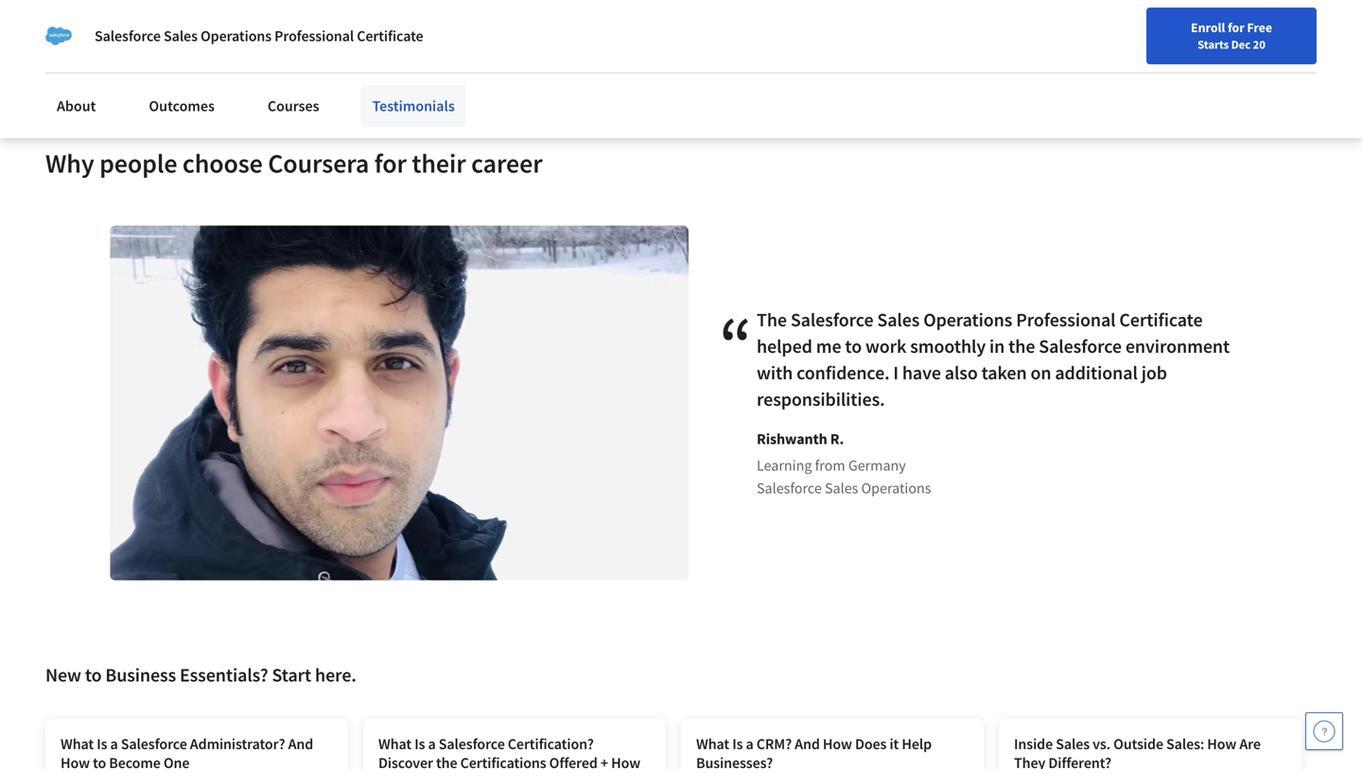 Task type: vqa. For each thing, say whether or not it's contained in the screenshot.
THE 'WHAT' for What Is a Salesforce Administrator? And How to Become One
yes



Task type: describe. For each thing, give the bounding box(es) containing it.
a for what is a salesforce administrator? and how to become one
[[110, 734, 118, 753]]

testimonials
[[372, 96, 455, 115]]

also
[[945, 361, 978, 384]]

universities.
[[894, 12, 970, 31]]

u.s.
[[784, 12, 809, 31]]

operations inside " the salesforce sales operations professional certificate helped me to work smoothly in the salesforce environment with confidence. i have also taken on additional job responsibilities.
[[923, 308, 1012, 331]]

professional inside this professional certificate has ace® recommendation. it is eligible for college credit at participating u.s. colleges and universities. note: the decision to accept specific credit recommendations is up to each institution.
[[177, 12, 255, 31]]

certificate inside this professional certificate has ace® recommendation. it is eligible for college credit at participating u.s. colleges and universities. note: the decision to accept specific credit recommendations is up to each institution.
[[258, 12, 323, 31]]

inside sales vs. outside sales: how are they different?
[[1014, 734, 1261, 769]]

coursera
[[268, 147, 369, 180]]

"
[[719, 296, 753, 396]]

one
[[163, 753, 190, 769]]

start
[[272, 663, 311, 687]]

business
[[105, 663, 176, 687]]

this
[[148, 12, 174, 31]]

it
[[502, 12, 511, 31]]

testimonials link
[[361, 85, 466, 127]]

it
[[890, 734, 899, 753]]

+
[[601, 753, 608, 769]]

for inside this professional certificate has ace® recommendation. it is eligible for college credit at participating u.s. colleges and universities. note: the decision to accept specific credit recommendations is up to each institution.
[[576, 12, 594, 31]]

0 horizontal spatial is
[[266, 34, 276, 53]]

and inside what is a salesforce administrator? and how to become one
[[288, 734, 313, 753]]

additional
[[1055, 361, 1138, 384]]

businesses?
[[696, 753, 773, 769]]

sales inside " the salesforce sales operations professional certificate helped me to work smoothly in the salesforce environment with confidence. i have also taken on additional job responsibilities.
[[877, 308, 920, 331]]

salesforce inside the rishwanth r. learning from germany salesforce sales operations
[[757, 479, 822, 498]]

the inside this professional certificate has ace® recommendation. it is eligible for college credit at participating u.s. colleges and universities. note: the decision to accept specific credit recommendations is up to each institution.
[[1010, 12, 1034, 31]]

the inside 'what is a salesforce certification? discover the certifications offered + ho'
[[436, 753, 457, 769]]

with
[[757, 361, 793, 384]]

1 horizontal spatial certificate
[[357, 26, 423, 45]]

sales inside inside sales vs. outside sales: how are they different?
[[1056, 734, 1090, 753]]

eligible
[[527, 12, 573, 31]]

to left accept
[[1093, 12, 1106, 31]]

environment
[[1126, 334, 1230, 358]]

i
[[893, 361, 899, 384]]

college
[[597, 12, 642, 31]]

salesforce inside 'what is a salesforce certification? discover the certifications offered + ho'
[[439, 734, 505, 753]]

learn more
[[421, 34, 493, 53]]

certifications
[[460, 753, 546, 769]]

outcomes
[[149, 96, 215, 115]]

helped
[[757, 334, 812, 358]]

choose
[[182, 147, 263, 180]]

professional inside " the salesforce sales operations professional certificate helped me to work smoothly in the salesforce environment with confidence. i have also taken on additional job responsibilities.
[[1016, 308, 1116, 331]]

their
[[412, 147, 466, 180]]

discover
[[378, 753, 433, 769]]

decision
[[1037, 12, 1090, 31]]

rishwanth r. learning from germany salesforce sales operations
[[757, 429, 931, 498]]

free
[[1247, 19, 1272, 36]]

here.
[[315, 663, 356, 687]]

ace logo image
[[76, 0, 132, 33]]

this professional certificate has ace® recommendation. it is eligible for college credit at participating u.s. colleges and universities. note: the decision to accept specific credit recommendations is up to each institution.
[[148, 12, 1241, 53]]

for inside enroll for free starts dec 20
[[1228, 19, 1245, 36]]

r.
[[830, 429, 844, 448]]

each
[[315, 34, 345, 53]]

people
[[99, 147, 177, 180]]

enroll for free starts dec 20
[[1191, 19, 1272, 52]]

responsibilities.
[[757, 387, 885, 411]]

salesforce up the additional at the top right of page
[[1039, 334, 1122, 358]]

offered
[[549, 753, 598, 769]]

help center image
[[1313, 720, 1336, 743]]

on
[[1031, 361, 1051, 384]]

learning
[[757, 456, 812, 475]]

from
[[815, 456, 845, 475]]

vs.
[[1093, 734, 1111, 753]]

courses
[[268, 96, 319, 115]]

why people choose coursera for their career
[[45, 147, 543, 180]]

to inside what is a salesforce administrator? and how to become one
[[93, 753, 106, 769]]

work
[[866, 334, 907, 358]]

to right up
[[299, 34, 312, 53]]

colleges
[[812, 12, 863, 31]]

how inside what is a salesforce administrator? and how to become one
[[61, 753, 90, 769]]

salesforce inside what is a salesforce administrator? and how to become one
[[121, 734, 187, 753]]

" the salesforce sales operations professional certificate helped me to work smoothly in the salesforce environment with confidence. i have also taken on additional job responsibilities.
[[719, 296, 1230, 411]]

0 vertical spatial is
[[514, 12, 524, 31]]

sales up outcomes
[[164, 26, 198, 45]]

has
[[326, 12, 348, 31]]

learn
[[421, 34, 457, 53]]

in
[[990, 334, 1005, 358]]

institution.
[[348, 34, 418, 53]]

recommendations
[[148, 34, 263, 53]]

taken
[[982, 361, 1027, 384]]

is for what is a salesforce certification? discover the certifications offered + ho
[[415, 734, 425, 753]]

confidence.
[[797, 361, 890, 384]]

new to business essentials? start here.
[[45, 663, 356, 687]]

about
[[57, 96, 96, 115]]



Task type: locate. For each thing, give the bounding box(es) containing it.
certificate up up
[[258, 12, 323, 31]]

sales inside the rishwanth r. learning from germany salesforce sales operations
[[825, 479, 858, 498]]

note:
[[973, 12, 1007, 31]]

is
[[97, 734, 107, 753], [415, 734, 425, 753], [732, 734, 743, 753]]

recommendation.
[[385, 12, 499, 31]]

1 horizontal spatial credit
[[1205, 12, 1241, 31]]

a left one
[[110, 734, 118, 753]]

2 horizontal spatial what
[[696, 734, 729, 753]]

salesforce down learning
[[757, 479, 822, 498]]

participating
[[700, 12, 781, 31]]

salesforce up me at the right top
[[791, 308, 874, 331]]

1 horizontal spatial professional
[[274, 26, 354, 45]]

to
[[1093, 12, 1106, 31], [299, 34, 312, 53], [845, 334, 862, 358], [85, 663, 102, 687], [93, 753, 106, 769]]

1 vertical spatial is
[[266, 34, 276, 53]]

outside
[[1114, 734, 1164, 753]]

3 a from the left
[[746, 734, 754, 753]]

for left college
[[576, 12, 594, 31]]

salesforce right discover
[[439, 734, 505, 753]]

what inside 'what is a salesforce certification? discover the certifications offered + ho'
[[378, 734, 412, 753]]

about link
[[45, 85, 107, 127]]

credit up 'starts'
[[1205, 12, 1241, 31]]

courses link
[[256, 85, 331, 127]]

1 vertical spatial the
[[436, 753, 457, 769]]

0 horizontal spatial how
[[61, 753, 90, 769]]

dec
[[1231, 37, 1251, 52]]

is inside 'what is a salesforce certification? discover the certifications offered + ho'
[[415, 734, 425, 753]]

1 credit from the left
[[645, 12, 681, 31]]

salesforce image
[[45, 23, 72, 49]]

ace®
[[351, 12, 382, 31]]

have
[[902, 361, 941, 384]]

2 and from the left
[[795, 734, 820, 753]]

job
[[1142, 361, 1167, 384]]

is
[[514, 12, 524, 31], [266, 34, 276, 53]]

how for does
[[823, 734, 852, 753]]

salesforce right the salesforce image
[[95, 26, 161, 45]]

the
[[1010, 12, 1034, 31], [757, 308, 787, 331]]

essentials?
[[180, 663, 268, 687]]

crm?
[[757, 734, 792, 753]]

0 horizontal spatial and
[[288, 734, 313, 753]]

how inside inside sales vs. outside sales: how are they different?
[[1207, 734, 1237, 753]]

0 horizontal spatial for
[[374, 147, 407, 180]]

become
[[109, 753, 161, 769]]

how left "become" at the bottom left
[[61, 753, 90, 769]]

operations up smoothly
[[923, 308, 1012, 331]]

for
[[576, 12, 594, 31], [1228, 19, 1245, 36], [374, 147, 407, 180]]

operations left up
[[201, 26, 272, 45]]

and right administrator?
[[288, 734, 313, 753]]

the inside " the salesforce sales operations professional certificate helped me to work smoothly in the salesforce environment with confidence. i have also taken on additional job responsibilities.
[[757, 308, 787, 331]]

is left "become" at the bottom left
[[97, 734, 107, 753]]

1 horizontal spatial for
[[576, 12, 594, 31]]

a for what is a salesforce certification? discover the certifications offered + ho
[[428, 734, 436, 753]]

the
[[1009, 334, 1035, 358], [436, 753, 457, 769]]

0 horizontal spatial the
[[436, 753, 457, 769]]

certification?
[[508, 734, 594, 753]]

how inside the what is a crm? and how does it help businesses?
[[823, 734, 852, 753]]

0 horizontal spatial is
[[97, 734, 107, 753]]

how left does
[[823, 734, 852, 753]]

1 horizontal spatial how
[[823, 734, 852, 753]]

1 horizontal spatial is
[[415, 734, 425, 753]]

are
[[1240, 734, 1261, 753]]

professional
[[177, 12, 255, 31], [274, 26, 354, 45], [1016, 308, 1116, 331]]

the right note:
[[1010, 12, 1034, 31]]

1 vertical spatial the
[[757, 308, 787, 331]]

certificate
[[258, 12, 323, 31], [357, 26, 423, 45], [1119, 308, 1203, 331]]

0 horizontal spatial credit
[[645, 12, 681, 31]]

specific
[[1154, 12, 1202, 31]]

career
[[471, 147, 543, 180]]

2 vertical spatial operations
[[861, 479, 931, 498]]

sales up work
[[877, 308, 920, 331]]

certificate up 'environment'
[[1119, 308, 1203, 331]]

to right me at the right top
[[845, 334, 862, 358]]

2 what from the left
[[378, 734, 412, 753]]

for left their
[[374, 147, 407, 180]]

salesforce down business at the left bottom
[[121, 734, 187, 753]]

2 horizontal spatial professional
[[1016, 308, 1116, 331]]

a left crm?
[[746, 734, 754, 753]]

1 horizontal spatial what
[[378, 734, 412, 753]]

salesforce
[[95, 26, 161, 45], [791, 308, 874, 331], [1039, 334, 1122, 358], [757, 479, 822, 498], [121, 734, 187, 753], [439, 734, 505, 753]]

up
[[279, 34, 296, 53]]

what inside the what is a crm? and how does it help businesses?
[[696, 734, 729, 753]]

does
[[855, 734, 887, 753]]

1 vertical spatial operations
[[923, 308, 1012, 331]]

for up dec
[[1228, 19, 1245, 36]]

1 and from the left
[[288, 734, 313, 753]]

at
[[684, 12, 697, 31]]

is inside the what is a crm? and how does it help businesses?
[[732, 734, 743, 753]]

the up helped on the top of the page
[[757, 308, 787, 331]]

more
[[460, 34, 493, 53]]

learner rishwanth r germany image
[[110, 226, 689, 580]]

0 horizontal spatial a
[[110, 734, 118, 753]]

0 horizontal spatial professional
[[177, 12, 255, 31]]

credit left at
[[645, 12, 681, 31]]

is left up
[[266, 34, 276, 53]]

1 horizontal spatial the
[[1009, 334, 1035, 358]]

0 horizontal spatial what
[[61, 734, 94, 753]]

0 vertical spatial the
[[1010, 12, 1034, 31]]

how left the are
[[1207, 734, 1237, 753]]

2 horizontal spatial for
[[1228, 19, 1245, 36]]

operations inside the rishwanth r. learning from germany salesforce sales operations
[[861, 479, 931, 498]]

the right in
[[1009, 334, 1035, 358]]

they
[[1014, 753, 1046, 769]]

1 a from the left
[[110, 734, 118, 753]]

2 a from the left
[[428, 734, 436, 753]]

operations
[[201, 26, 272, 45], [923, 308, 1012, 331], [861, 479, 931, 498]]

3 is from the left
[[732, 734, 743, 753]]

2 is from the left
[[415, 734, 425, 753]]

smoothly
[[910, 334, 986, 358]]

1 horizontal spatial and
[[795, 734, 820, 753]]

2 horizontal spatial is
[[732, 734, 743, 753]]

what is a salesforce administrator? and how to become one
[[61, 734, 313, 769]]

what is a salesforce administrator? and how to become one link
[[45, 718, 348, 769]]

why
[[45, 147, 94, 180]]

1 horizontal spatial the
[[1010, 12, 1034, 31]]

3 what from the left
[[696, 734, 729, 753]]

how for are
[[1207, 734, 1237, 753]]

what is a salesforce certification? discover the certifications offered + ho link
[[363, 718, 666, 769]]

is left certifications
[[415, 734, 425, 753]]

the right discover
[[436, 753, 457, 769]]

accept
[[1109, 12, 1151, 31]]

is for what is a salesforce administrator? and how to become one
[[97, 734, 107, 753]]

certificate right has
[[357, 26, 423, 45]]

germany
[[848, 456, 906, 475]]

to left "become" at the bottom left
[[93, 753, 106, 769]]

the inside " the salesforce sales operations professional certificate helped me to work smoothly in the salesforce environment with confidence. i have also taken on additional job responsibilities.
[[1009, 334, 1035, 358]]

sales left vs.
[[1056, 734, 1090, 753]]

1 is from the left
[[97, 734, 107, 753]]

menu item
[[1001, 19, 1122, 80]]

to inside " the salesforce sales operations professional certificate helped me to work smoothly in the salesforce environment with confidence. i have also taken on additional job responsibilities.
[[845, 334, 862, 358]]

2 horizontal spatial a
[[746, 734, 754, 753]]

0 vertical spatial the
[[1009, 334, 1035, 358]]

what for what is a salesforce administrator? and how to become one
[[61, 734, 94, 753]]

0 horizontal spatial certificate
[[258, 12, 323, 31]]

a inside 'what is a salesforce certification? discover the certifications offered + ho'
[[428, 734, 436, 753]]

0 vertical spatial operations
[[201, 26, 272, 45]]

a inside what is a salesforce administrator? and how to become one
[[110, 734, 118, 753]]

is right it
[[514, 12, 524, 31]]

and
[[288, 734, 313, 753], [795, 734, 820, 753]]

how
[[823, 734, 852, 753], [1207, 734, 1237, 753], [61, 753, 90, 769]]

sales down the 'from'
[[825, 479, 858, 498]]

is inside what is a salesforce administrator? and how to become one
[[97, 734, 107, 753]]

what is a crm? and how does it help businesses?
[[696, 734, 932, 769]]

is left crm?
[[732, 734, 743, 753]]

1 what from the left
[[61, 734, 94, 753]]

a inside the what is a crm? and how does it help businesses?
[[746, 734, 754, 753]]

None search field
[[270, 12, 582, 50]]

is for what is a crm? and how does it help businesses?
[[732, 734, 743, 753]]

outcomes link
[[138, 85, 226, 127]]

a
[[110, 734, 118, 753], [428, 734, 436, 753], [746, 734, 754, 753]]

different?
[[1049, 753, 1111, 769]]

salesforce sales operations professional certificate
[[95, 26, 423, 45]]

new
[[45, 663, 81, 687]]

a for what is a crm? and how does it help businesses?
[[746, 734, 754, 753]]

a left certifications
[[428, 734, 436, 753]]

enroll
[[1191, 19, 1225, 36]]

what for what is a salesforce certification? discover the certifications offered + ho
[[378, 734, 412, 753]]

20
[[1253, 37, 1266, 52]]

what is a crm? and how does it help businesses? link
[[681, 718, 984, 769]]

2 horizontal spatial how
[[1207, 734, 1237, 753]]

starts
[[1198, 37, 1229, 52]]

2 horizontal spatial certificate
[[1119, 308, 1203, 331]]

1 horizontal spatial a
[[428, 734, 436, 753]]

what inside what is a salesforce administrator? and how to become one
[[61, 734, 94, 753]]

learn more link
[[421, 34, 493, 53]]

to right new
[[85, 663, 102, 687]]

and right crm?
[[795, 734, 820, 753]]

what for what is a crm? and how does it help businesses?
[[696, 734, 729, 753]]

what
[[61, 734, 94, 753], [378, 734, 412, 753], [696, 734, 729, 753]]

sales:
[[1166, 734, 1204, 753]]

0 horizontal spatial the
[[757, 308, 787, 331]]

show notifications image
[[1142, 24, 1165, 46]]

inside
[[1014, 734, 1053, 753]]

and
[[866, 12, 890, 31]]

operations down germany
[[861, 479, 931, 498]]

administrator?
[[190, 734, 285, 753]]

2 credit from the left
[[1205, 12, 1241, 31]]

rishwanth
[[757, 429, 827, 448]]

help
[[902, 734, 932, 753]]

and inside the what is a crm? and how does it help businesses?
[[795, 734, 820, 753]]

inside sales vs. outside sales: how are they different? link
[[999, 718, 1302, 769]]

1 horizontal spatial is
[[514, 12, 524, 31]]

certificate inside " the salesforce sales operations professional certificate helped me to work smoothly in the salesforce environment with confidence. i have also taken on additional job responsibilities.
[[1119, 308, 1203, 331]]

coursera image
[[23, 15, 143, 46]]



